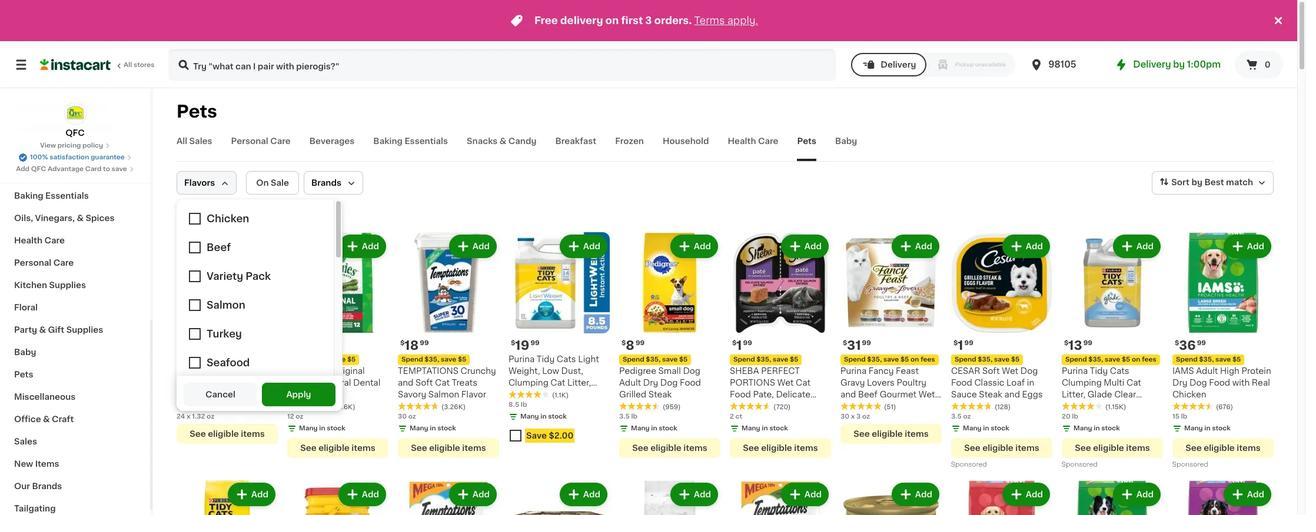 Task type: describe. For each thing, give the bounding box(es) containing it.
& left gift
[[39, 326, 46, 334]]

1 horizontal spatial pets
[[177, 103, 217, 120]]

our brands link
[[7, 476, 143, 498]]

dry for 36
[[1173, 379, 1188, 387]]

save for sheba perfect portions wet cat food pate, delicate salmon entree
[[773, 357, 788, 363]]

condiments & sauces
[[14, 102, 109, 111]]

spend $35, save $5 for greenies original regular natural dental dog treats
[[291, 357, 356, 363]]

multi
[[1104, 379, 1124, 387]]

clumping inside purina tidy cats clumping multi cat litter, glade clear springs
[[1062, 379, 1102, 387]]

0 vertical spatial supplies
[[49, 281, 86, 290]]

steak inside pedigree small dog adult dry dog food grilled steak
[[648, 391, 672, 399]]

snacks & candy
[[467, 137, 537, 145]]

12 oz
[[287, 414, 303, 420]]

spend for iams adult high protein dry dog food with real chicken
[[1176, 357, 1198, 363]]

protein
[[1242, 367, 1271, 376]]

$ 13 99
[[1064, 340, 1092, 352]]

salmon inside sheba perfect portions wet cat food pate, delicate salmon entree
[[730, 403, 761, 411]]

cats for spend $35, save $5 on fees
[[1110, 367, 1129, 376]]

spend $35, save $5 for pedigree small dog adult dry dog food grilled steak
[[623, 357, 688, 363]]

spend $35, save $5 for iams adult high protein dry dog food with real chicken
[[1176, 357, 1241, 363]]

$ 36 99
[[1175, 340, 1206, 352]]

brands inside dropdown button
[[311, 179, 341, 187]]

see eligible items button for purina tidy cats clumping multi cat litter, glade clear springs
[[1062, 439, 1163, 459]]

oz for temptations crunchy and soft cat treats savory salmon flavor
[[408, 414, 416, 420]]

snacks & candy link
[[467, 135, 537, 161]]

greenies
[[287, 367, 331, 376]]

0 horizontal spatial personal care
[[14, 259, 74, 267]]

cat inside sheba perfect portions wet cat food pate variety pack, savory chicken and roasted turkey entrees
[[243, 379, 257, 387]]

save for purina fancy feast gravy lovers poultry and beef gourmet wet cat food
[[883, 357, 899, 363]]

dog inside cesar soft wet dog food classic loaf in sauce steak and eggs
[[1021, 367, 1038, 376]]

lb right 8.5
[[521, 402, 527, 408]]

1 horizontal spatial baby
[[835, 137, 857, 145]]

qfc link
[[64, 102, 86, 139]]

items for iams adult high protein dry dog food with real chicken
[[1237, 444, 1261, 453]]

chicken inside sheba perfect portions wet cat food pate variety pack, savory chicken and roasted turkey entrees
[[207, 403, 241, 411]]

0 horizontal spatial qfc
[[31, 166, 46, 172]]

99 for purina tidy cats clumping multi cat litter, glade clear springs
[[1083, 340, 1092, 347]]

1 oz from the left
[[207, 414, 214, 420]]

see eligible items button for cesar soft wet dog food classic loaf in sauce steak and eggs
[[951, 439, 1052, 459]]

0 vertical spatial baking essentials
[[373, 137, 448, 145]]

light
[[578, 356, 599, 364]]

wet inside purina fancy feast gravy lovers poultry and beef gourmet wet cat food
[[919, 391, 935, 399]]

(38.6k)
[[331, 404, 355, 411]]

see for greenies original regular natural dental dog treats
[[300, 444, 317, 453]]

all sales link
[[177, 135, 212, 161]]

1 horizontal spatial personal care
[[231, 137, 291, 145]]

0 horizontal spatial baby
[[14, 348, 36, 357]]

see eligible items for pedigree small dog adult dry dog food grilled steak
[[632, 444, 707, 453]]

soups
[[89, 125, 115, 133]]

1 horizontal spatial breakfast link
[[555, 135, 596, 161]]

0 horizontal spatial pets link
[[7, 364, 143, 386]]

0 vertical spatial baby link
[[835, 135, 857, 161]]

food inside iams adult high protein dry dog food with real chicken
[[1209, 379, 1230, 387]]

many for sheba perfect portions wet cat food pate, delicate salmon entree
[[742, 426, 760, 432]]

0 vertical spatial breakfast
[[555, 137, 596, 145]]

spices
[[86, 214, 114, 222]]

new items link
[[7, 453, 143, 476]]

iams
[[1173, 367, 1194, 376]]

beverages link
[[309, 135, 355, 161]]

all stores link
[[40, 48, 155, 81]]

spend for greenies original regular natural dental dog treats
[[291, 357, 312, 363]]

kitchen supplies
[[14, 281, 86, 290]]

$5 for pedigree small dog adult dry dog food grilled steak
[[679, 357, 688, 363]]

eligible for sheba perfect portions wet cat food pate variety pack, savory chicken and roasted turkey entrees
[[208, 430, 239, 439]]

sheba perfect portions wet cat food pate, delicate salmon entree
[[730, 367, 811, 411]]

12
[[287, 414, 294, 420]]

spend for temptations crunchy and soft cat treats savory salmon flavor
[[401, 357, 423, 363]]

1 vertical spatial household link
[[7, 162, 143, 185]]

stock for iams adult high protein dry dog food with real chicken
[[1212, 426, 1231, 432]]

cancel button
[[184, 383, 257, 407]]

$ for purina tidy cats clumping multi cat litter, glade clear springs
[[1064, 340, 1069, 347]]

perfect for 1
[[761, 367, 800, 376]]

adult inside iams adult high protein dry dog food with real chicken
[[1196, 367, 1218, 376]]

purina tidy cats clumping multi cat litter, glade clear springs
[[1062, 367, 1141, 411]]

purina inside the purina tidy cats light weight, low dust, clumping cat litter, lightweight instant action cat litter
[[509, 356, 535, 364]]

in for sheba perfect portions wet cat food pate, delicate salmon entree
[[762, 426, 768, 432]]

savory inside temptations crunchy and soft cat treats savory salmon flavor
[[398, 391, 426, 399]]

gravy
[[841, 379, 865, 387]]

0 horizontal spatial personal care link
[[7, 252, 143, 274]]

30 for 31
[[841, 414, 849, 420]]

floral link
[[7, 297, 143, 319]]

original
[[333, 367, 365, 376]]

food inside sheba perfect portions wet cat food pate variety pack, savory chicken and roasted turkey entrees
[[177, 391, 198, 399]]

see eligible items button for sheba perfect portions wet cat food pate variety pack, savory chicken and roasted turkey entrees
[[177, 424, 278, 444]]

many in stock for sheba perfect portions wet cat food pate, delicate salmon entree
[[742, 426, 788, 432]]

in inside cesar soft wet dog food classic loaf in sauce steak and eggs
[[1027, 379, 1034, 387]]

save $2.00
[[526, 432, 573, 440]]

$35, for temptations crunchy and soft cat treats savory salmon flavor
[[425, 357, 439, 363]]

small
[[658, 367, 681, 376]]

health care link for beverages link
[[728, 135, 778, 161]]

$ 1 99 for cesar soft wet dog food classic loaf in sauce steak and eggs
[[954, 340, 973, 352]]

1 horizontal spatial baking essentials link
[[373, 135, 448, 161]]

many for pedigree small dog adult dry dog food grilled steak
[[631, 426, 650, 432]]

stock for greenies original regular natural dental dog treats
[[327, 426, 345, 432]]

low
[[542, 367, 559, 376]]

1 vertical spatial breakfast
[[14, 147, 55, 155]]

1 horizontal spatial essentials
[[405, 137, 448, 145]]

kitchen
[[14, 281, 47, 290]]

card
[[85, 166, 101, 172]]

sheba for 99
[[177, 367, 206, 376]]

$ 19 99
[[511, 340, 540, 352]]

1 vertical spatial household
[[14, 170, 60, 178]]

0 horizontal spatial health care
[[14, 237, 65, 245]]

stock for pedigree small dog adult dry dog food grilled steak
[[659, 426, 677, 432]]

brands button
[[304, 171, 363, 195]]

delivery button
[[851, 53, 927, 77]]

product group containing 19
[[509, 233, 610, 448]]

see eligible items button for purina fancy feast gravy lovers poultry and beef gourmet wet cat food
[[841, 424, 942, 444]]

food inside sheba perfect portions wet cat food pate, delicate salmon entree
[[730, 391, 751, 399]]

qfc logo image
[[64, 102, 86, 125]]

oz for cesar soft wet dog food classic loaf in sauce steak and eggs
[[963, 414, 971, 420]]

see eligible items for greenies original regular natural dental dog treats
[[300, 444, 375, 453]]

sales inside sales link
[[14, 438, 37, 446]]

3.5 oz
[[951, 414, 971, 420]]

$35, for sheba perfect portions wet cat food pate variety pack, savory chicken and roasted turkey entrees
[[203, 357, 218, 363]]

0 horizontal spatial personal
[[14, 259, 51, 267]]

100% satisfaction guarantee
[[30, 154, 125, 161]]

all stores
[[124, 62, 155, 68]]

1 horizontal spatial pets link
[[797, 135, 816, 161]]

view pricing policy
[[40, 142, 103, 149]]

see eligible items for sheba perfect portions wet cat food pate, delicate salmon entree
[[743, 444, 818, 453]]

fees for 13
[[1142, 357, 1156, 363]]

see eligible items for sheba perfect portions wet cat food pate variety pack, savory chicken and roasted turkey entrees
[[190, 430, 265, 439]]

99 inside 18 99
[[199, 340, 208, 347]]

& left candy
[[500, 137, 506, 145]]

cesar
[[951, 367, 980, 376]]

many for cesar soft wet dog food classic loaf in sauce steak and eggs
[[963, 426, 982, 432]]

$35, for purina fancy feast gravy lovers poultry and beef gourmet wet cat food
[[867, 357, 882, 363]]

steak inside cesar soft wet dog food classic loaf in sauce steak and eggs
[[979, 391, 1002, 399]]

tidy for spend $35, save $5 on fees
[[1090, 367, 1108, 376]]

product group containing 36
[[1173, 233, 1274, 471]]

best match
[[1205, 178, 1253, 187]]

instant
[[561, 391, 590, 399]]

food inside cesar soft wet dog food classic loaf in sauce steak and eggs
[[951, 379, 972, 387]]

fancy
[[869, 367, 894, 376]]

salmon inside temptations crunchy and soft cat treats savory salmon flavor
[[428, 391, 459, 399]]

pedigree
[[619, 367, 656, 376]]

0 button
[[1235, 51, 1283, 79]]

1 vertical spatial supplies
[[66, 326, 103, 334]]

1 vertical spatial brands
[[32, 483, 62, 491]]

temptations
[[398, 367, 459, 376]]

adult inside pedigree small dog adult dry dog food grilled steak
[[619, 379, 641, 387]]

tidy for 19
[[537, 356, 555, 364]]

new items
[[14, 460, 59, 469]]

many in stock for greenies original regular natural dental dog treats
[[299, 426, 345, 432]]

Best match Sort by field
[[1152, 171, 1274, 195]]

spend $35, save $5 on fees for 13
[[1065, 357, 1156, 363]]

turkey
[[213, 414, 241, 423]]

& left spices
[[77, 214, 84, 222]]

office
[[14, 416, 41, 424]]

1:00pm
[[1187, 60, 1221, 69]]

sponsored badge image for 1
[[951, 462, 987, 469]]

see for cesar soft wet dog food classic loaf in sauce steak and eggs
[[964, 444, 980, 453]]

limited time offer region
[[0, 0, 1271, 41]]

instacart logo image
[[40, 58, 111, 72]]

free delivery on first 3 orders. terms apply.
[[534, 16, 758, 25]]

sales inside all sales link
[[189, 137, 212, 145]]

spend for purina tidy cats clumping multi cat litter, glade clear springs
[[1065, 357, 1087, 363]]

sale
[[271, 179, 289, 187]]

feast
[[896, 367, 919, 376]]

miscellaneous link
[[7, 386, 143, 408]]

delivery for delivery
[[881, 61, 916, 69]]

eligible for greenies original regular natural dental dog treats
[[319, 444, 350, 453]]

$5 for iams adult high protein dry dog food with real chicken
[[1232, 357, 1241, 363]]

save
[[526, 432, 547, 440]]

and inside sheba perfect portions wet cat food pate variety pack, savory chicken and roasted turkey entrees
[[243, 403, 259, 411]]

to
[[103, 166, 110, 172]]

sponsored badge image for 36
[[1173, 462, 1208, 469]]

oz for greenies original regular natural dental dog treats
[[296, 414, 303, 420]]

party & gift supplies
[[14, 326, 103, 334]]

dog right small
[[683, 367, 700, 376]]

save for pedigree small dog adult dry dog food grilled steak
[[662, 357, 678, 363]]

eligible for cesar soft wet dog food classic loaf in sauce steak and eggs
[[982, 444, 1013, 453]]

2 horizontal spatial pets
[[797, 137, 816, 145]]

in for iams adult high protein dry dog food with real chicken
[[1204, 426, 1211, 432]]

8.5
[[509, 402, 519, 408]]

dog for iams adult high protein dry dog food with real chicken
[[1190, 379, 1207, 387]]

spend for cesar soft wet dog food classic loaf in sauce steak and eggs
[[955, 357, 976, 363]]

save right to
[[112, 166, 127, 172]]

spend $35, save $5 for cesar soft wet dog food classic loaf in sauce steak and eggs
[[955, 357, 1020, 363]]

by for sort
[[1192, 178, 1203, 187]]

0
[[1265, 61, 1271, 69]]

99 for pedigree small dog adult dry dog food grilled steak
[[636, 340, 645, 347]]

candy
[[508, 137, 537, 145]]

0 vertical spatial health
[[728, 137, 756, 145]]

stores
[[134, 62, 155, 68]]

0 vertical spatial personal
[[231, 137, 268, 145]]

(959)
[[663, 404, 681, 411]]

8.5 lb
[[509, 402, 527, 408]]

see eligible items for cesar soft wet dog food classic loaf in sauce steak and eggs
[[964, 444, 1039, 453]]

$ for iams adult high protein dry dog food with real chicken
[[1175, 340, 1179, 347]]

see for sheba perfect portions wet cat food pate variety pack, savory chicken and roasted turkey entrees
[[190, 430, 206, 439]]

litter, inside the purina tidy cats light weight, low dust, clumping cat litter, lightweight instant action cat litter
[[567, 379, 591, 387]]

(480)
[[220, 404, 238, 411]]

1 vertical spatial baby link
[[7, 341, 143, 364]]

sauces
[[77, 102, 109, 111]]

& left the craft
[[43, 416, 50, 424]]

frozen
[[615, 137, 644, 145]]

litter, inside purina tidy cats clumping multi cat litter, glade clear springs
[[1062, 391, 1086, 399]]

glade
[[1088, 391, 1112, 399]]

product group containing 13
[[1062, 233, 1163, 471]]

& left sauces
[[68, 102, 75, 111]]

save for sheba perfect portions wet cat food pate variety pack, savory chicken and roasted turkey entrees
[[220, 357, 235, 363]]

chicken inside iams adult high protein dry dog food with real chicken
[[1173, 391, 1206, 399]]

items for purina fancy feast gravy lovers poultry and beef gourmet wet cat food
[[905, 430, 929, 439]]

and inside temptations crunchy and soft cat treats savory salmon flavor
[[398, 379, 413, 387]]

cat down lightweight
[[538, 403, 552, 411]]

1 horizontal spatial baking
[[373, 137, 403, 145]]

tailgating link
[[7, 498, 143, 516]]

clumping inside the purina tidy cats light weight, low dust, clumping cat litter, lightweight instant action cat litter
[[509, 379, 548, 387]]

0 horizontal spatial baking essentials link
[[7, 185, 143, 207]]

(676)
[[1216, 404, 1233, 411]]

many in stock for cesar soft wet dog food classic loaf in sauce steak and eggs
[[963, 426, 1009, 432]]

beef
[[858, 391, 878, 399]]

sales link
[[7, 431, 143, 453]]

craft
[[52, 416, 74, 424]]

view
[[40, 142, 56, 149]]

2 ct
[[730, 414, 742, 420]]

many in stock for temptations crunchy and soft cat treats savory salmon flavor
[[410, 426, 456, 432]]

& left pasta
[[62, 80, 69, 88]]

clear
[[1114, 391, 1136, 399]]

wet inside sheba perfect portions wet cat food pate variety pack, savory chicken and roasted turkey entrees
[[224, 379, 240, 387]]

1 vertical spatial baking essentials
[[14, 192, 89, 200]]

cat inside temptations crunchy and soft cat treats savory salmon flavor
[[435, 379, 450, 387]]

add qfc advantage card to save link
[[16, 165, 134, 174]]

purina for 13
[[1062, 367, 1088, 376]]

office & craft
[[14, 416, 74, 424]]

spend for sheba perfect portions wet cat food pate, delicate salmon entree
[[733, 357, 755, 363]]

policy
[[82, 142, 103, 149]]

99 inside $ 19 99
[[531, 340, 540, 347]]

save for cesar soft wet dog food classic loaf in sauce steak and eggs
[[994, 357, 1010, 363]]

3.5 for 1
[[951, 414, 962, 420]]

1 18 from the left
[[183, 340, 197, 352]]



Task type: locate. For each thing, give the bounding box(es) containing it.
in for temptations crunchy and soft cat treats savory salmon flavor
[[430, 426, 436, 432]]

stock for cesar soft wet dog food classic loaf in sauce steak and eggs
[[991, 426, 1009, 432]]

and
[[398, 379, 413, 387], [841, 391, 856, 399], [1005, 391, 1020, 399], [243, 403, 259, 411]]

oils,
[[14, 214, 33, 222]]

0 vertical spatial baking essentials link
[[373, 135, 448, 161]]

5 $5 from the left
[[790, 357, 798, 363]]

$35, for greenies original regular natural dental dog treats
[[314, 357, 329, 363]]

vinegars,
[[35, 214, 75, 222]]

2 99 from the left
[[420, 340, 429, 347]]

x for 18
[[187, 414, 190, 420]]

breakfast right candy
[[555, 137, 596, 145]]

0 horizontal spatial all
[[124, 62, 132, 68]]

99 inside $ 31 99
[[862, 340, 871, 347]]

guarantee
[[91, 154, 125, 161]]

see eligible items for purina fancy feast gravy lovers poultry and beef gourmet wet cat food
[[854, 430, 929, 439]]

$ for pedigree small dog adult dry dog food grilled steak
[[622, 340, 626, 347]]

1 $5 from the left
[[237, 357, 245, 363]]

0 horizontal spatial breakfast link
[[7, 140, 143, 162]]

see eligible items button for temptations crunchy and soft cat treats savory salmon flavor
[[398, 439, 499, 459]]

$ for cesar soft wet dog food classic loaf in sauce steak and eggs
[[954, 340, 958, 347]]

99 inside $ 13 99
[[1083, 340, 1092, 347]]

$ up temptations
[[400, 340, 405, 347]]

99 for temptations crunchy and soft cat treats savory salmon flavor
[[420, 340, 429, 347]]

1 vertical spatial baking
[[14, 192, 43, 200]]

litter, up instant
[[567, 379, 591, 387]]

in up eggs
[[1027, 379, 1034, 387]]

2 30 from the left
[[841, 414, 849, 420]]

Search field
[[170, 49, 835, 80]]

weight,
[[509, 367, 540, 376]]

many for temptations crunchy and soft cat treats savory salmon flavor
[[410, 426, 428, 432]]

4 99 from the left
[[636, 340, 645, 347]]

3 spend from the left
[[401, 357, 423, 363]]

3 spend $35, save $5 from the left
[[401, 357, 466, 363]]

0 horizontal spatial by
[[1173, 60, 1185, 69]]

salmon up ct
[[730, 403, 761, 411]]

items for purina tidy cats clumping multi cat litter, glade clear springs
[[1126, 444, 1150, 453]]

cat up clear
[[1127, 379, 1141, 387]]

lightweight
[[509, 391, 559, 399]]

and inside cesar soft wet dog food classic loaf in sauce steak and eggs
[[1005, 391, 1020, 399]]

18
[[183, 340, 197, 352], [405, 340, 419, 352]]

see
[[190, 430, 206, 439], [854, 430, 870, 439], [300, 444, 317, 453], [411, 444, 427, 453], [632, 444, 649, 453], [743, 444, 759, 453], [964, 444, 980, 453], [1075, 444, 1091, 453], [1186, 444, 1202, 453]]

food inside purina fancy feast gravy lovers poultry and beef gourmet wet cat food
[[857, 403, 879, 411]]

delivery inside delivery by 1:00pm link
[[1133, 60, 1171, 69]]

2 spend $35, save $5 on fees from the left
[[1065, 357, 1156, 363]]

$5 for sheba perfect portions wet cat food pate variety pack, savory chicken and roasted turkey entrees
[[237, 357, 245, 363]]

cat up '(1.1k)'
[[551, 379, 565, 387]]

30 x 3 oz
[[841, 414, 870, 420]]

20
[[1062, 414, 1070, 420]]

sponsored badge image
[[951, 462, 987, 469], [1062, 462, 1097, 469], [1173, 462, 1208, 469]]

spend $35, save $5 for sheba perfect portions wet cat food pate variety pack, savory chicken and roasted turkey entrees
[[180, 357, 245, 363]]

(1.15k)
[[1105, 404, 1126, 411]]

product group containing 31
[[841, 233, 942, 444]]

7 $5 from the left
[[1011, 357, 1020, 363]]

dry for 8
[[643, 379, 658, 387]]

many for purina tidy cats light weight, low dust, clumping cat litter, lightweight instant action cat litter
[[520, 414, 539, 420]]

save up sheba perfect portions wet cat food pate variety pack, savory chicken and roasted turkey entrees
[[220, 357, 235, 363]]

3 $35, from the left
[[425, 357, 439, 363]]

oils, vinegars, & spices link
[[7, 207, 143, 230]]

condiments & sauces link
[[7, 95, 143, 118]]

dry goods & pasta
[[14, 80, 95, 88]]

essentials
[[405, 137, 448, 145], [45, 192, 89, 200]]

cat up 30 x 3 oz
[[841, 403, 855, 411]]

many down 15 lb
[[1184, 426, 1203, 432]]

1 vertical spatial health care link
[[7, 230, 143, 252]]

1 horizontal spatial household
[[663, 137, 709, 145]]

99 up temptations
[[420, 340, 429, 347]]

1 vertical spatial by
[[1192, 178, 1203, 187]]

1 horizontal spatial all
[[177, 137, 187, 145]]

$ for sheba perfect portions wet cat food pate, delicate salmon entree
[[732, 340, 737, 347]]

2 horizontal spatial on
[[1132, 357, 1140, 363]]

0 horizontal spatial tidy
[[537, 356, 555, 364]]

purina for 31
[[841, 367, 867, 376]]

100% satisfaction guarantee button
[[18, 151, 132, 162]]

6 spend $35, save $5 from the left
[[955, 357, 1020, 363]]

spend $35, save $5 up small
[[623, 357, 688, 363]]

many in stock for pedigree small dog adult dry dog food grilled steak
[[631, 426, 677, 432]]

7 spend from the left
[[955, 357, 976, 363]]

springs
[[1062, 403, 1093, 411]]

all up the flavors on the top of page
[[177, 137, 187, 145]]

3 $ from the left
[[622, 340, 626, 347]]

99 for purina fancy feast gravy lovers poultry and beef gourmet wet cat food
[[862, 340, 871, 347]]

1 horizontal spatial cats
[[1110, 367, 1129, 376]]

$35, for iams adult high protein dry dog food with real chicken
[[1199, 357, 1214, 363]]

spend $35, save $5 for sheba perfect portions wet cat food pate, delicate salmon entree
[[733, 357, 798, 363]]

1 horizontal spatial treats
[[452, 379, 477, 387]]

on for 13
[[1132, 357, 1140, 363]]

purina inside purina tidy cats clumping multi cat litter, glade clear springs
[[1062, 367, 1088, 376]]

purina inside purina fancy feast gravy lovers poultry and beef gourmet wet cat food
[[841, 367, 867, 376]]

1 3.5 from the left
[[619, 414, 630, 420]]

2 horizontal spatial sponsored badge image
[[1173, 462, 1208, 469]]

spend for purina fancy feast gravy lovers poultry and beef gourmet wet cat food
[[844, 357, 866, 363]]

on left the first
[[605, 16, 619, 25]]

personal care up kitchen supplies
[[14, 259, 74, 267]]

apply.
[[727, 16, 758, 25]]

3.5 inside the product group
[[619, 414, 630, 420]]

by for delivery
[[1173, 60, 1185, 69]]

many down ct
[[742, 426, 760, 432]]

supplies down floral link
[[66, 326, 103, 334]]

$5 for temptations crunchy and soft cat treats savory salmon flavor
[[458, 357, 466, 363]]

0 vertical spatial household
[[663, 137, 709, 145]]

stock for sheba perfect portions wet cat food pate, delicate salmon entree
[[769, 426, 788, 432]]

9 spend from the left
[[1176, 357, 1198, 363]]

see eligible items down (3.26k) at the bottom left
[[411, 444, 486, 453]]

savory inside sheba perfect portions wet cat food pate variety pack, savory chicken and roasted turkey entrees
[[177, 403, 205, 411]]

&
[[62, 80, 69, 88], [68, 102, 75, 111], [80, 125, 87, 133], [500, 137, 506, 145], [77, 214, 84, 222], [39, 326, 46, 334], [43, 416, 50, 424]]

portions inside sheba perfect portions wet cat food pate variety pack, savory chicken and roasted turkey entrees
[[177, 379, 222, 387]]

soft inside cesar soft wet dog food classic loaf in sauce steak and eggs
[[982, 367, 1000, 376]]

health care
[[728, 137, 778, 145], [14, 237, 65, 245]]

1 horizontal spatial tidy
[[1090, 367, 1108, 376]]

3 99 from the left
[[531, 340, 540, 347]]

6 $5 from the left
[[901, 357, 909, 363]]

1 vertical spatial health
[[14, 237, 42, 245]]

1 vertical spatial adult
[[619, 379, 641, 387]]

flavor
[[461, 391, 486, 399]]

8 99 from the left
[[1083, 340, 1092, 347]]

see for temptations crunchy and soft cat treats savory salmon flavor
[[411, 444, 427, 453]]

eligible down (38.6k)
[[319, 444, 350, 453]]

1 fees from the left
[[921, 357, 935, 363]]

2 portions from the left
[[730, 379, 775, 387]]

cats for 19
[[557, 356, 576, 364]]

5 oz from the left
[[963, 414, 971, 420]]

flavors button
[[177, 171, 237, 195]]

4 spend $35, save $5 from the left
[[623, 357, 688, 363]]

food down high
[[1209, 379, 1230, 387]]

on sale
[[256, 179, 289, 187]]

$35, up the pedigree
[[646, 357, 661, 363]]

fees for 31
[[921, 357, 935, 363]]

2 clumping from the left
[[1062, 379, 1102, 387]]

3 $5 from the left
[[458, 357, 466, 363]]

perfect inside sheba perfect portions wet cat food pate, delicate salmon entree
[[761, 367, 800, 376]]

many in stock down entree
[[742, 426, 788, 432]]

1 vertical spatial goods
[[50, 125, 78, 133]]

x inside the product group
[[851, 414, 855, 420]]

$ inside $ 36 99
[[1175, 340, 1179, 347]]

poultry
[[897, 379, 926, 387]]

1 vertical spatial essentials
[[45, 192, 89, 200]]

perfect inside sheba perfect portions wet cat food pate variety pack, savory chicken and roasted turkey entrees
[[208, 367, 247, 376]]

see eligible items button down (128)
[[951, 439, 1052, 459]]

1 steak from the left
[[648, 391, 672, 399]]

1 horizontal spatial 18
[[405, 340, 419, 352]]

1 horizontal spatial qfc
[[65, 129, 85, 137]]

ct
[[736, 414, 742, 420]]

$5 for sheba perfect portions wet cat food pate, delicate salmon entree
[[790, 357, 798, 363]]

by inside 'field'
[[1192, 178, 1203, 187]]

2 spend $35, save $5 from the left
[[291, 357, 356, 363]]

breakfast link
[[555, 135, 596, 161], [7, 140, 143, 162]]

eligible down (1.15k)
[[1093, 444, 1124, 453]]

see eligible items down turkey at the bottom left
[[190, 430, 265, 439]]

$ 1 99 up cesar on the bottom of page
[[954, 340, 973, 352]]

portions for 99
[[177, 379, 222, 387]]

stock for purina tidy cats light weight, low dust, clumping cat litter, lightweight instant action cat litter
[[548, 414, 567, 420]]

lb for 13
[[1072, 414, 1078, 420]]

$ inside $ 31 99
[[843, 340, 847, 347]]

eligible down (128)
[[982, 444, 1013, 453]]

1 horizontal spatial health care
[[728, 137, 778, 145]]

$ inside $ 13 99
[[1064, 340, 1069, 347]]

pack,
[[252, 391, 274, 399]]

6 spend from the left
[[844, 357, 866, 363]]

spend up the pedigree
[[623, 357, 644, 363]]

many for greenies original regular natural dental dog treats
[[299, 426, 318, 432]]

8 $5 from the left
[[1122, 357, 1130, 363]]

(720)
[[773, 404, 791, 411]]

30 oz
[[398, 414, 416, 420]]

save up multi
[[1105, 357, 1120, 363]]

99 for iams adult high protein dry dog food with real chicken
[[1197, 340, 1206, 347]]

0 horizontal spatial on
[[605, 16, 619, 25]]

lb down the grilled
[[631, 414, 638, 420]]

dog down regular
[[287, 391, 305, 399]]

2 1 from the left
[[958, 340, 963, 352]]

0 vertical spatial savory
[[398, 391, 426, 399]]

1 vertical spatial all
[[177, 137, 187, 145]]

dog down the iams
[[1190, 379, 1207, 387]]

3 inside the product group
[[856, 414, 861, 420]]

see for iams adult high protein dry dog food with real chicken
[[1186, 444, 1202, 453]]

pate,
[[753, 391, 774, 399]]

1 vertical spatial baby
[[14, 348, 36, 357]]

and up the entrees
[[243, 403, 259, 411]]

dog down small
[[660, 379, 678, 387]]

breakfast down canned
[[14, 147, 55, 155]]

9 $35, from the left
[[1199, 357, 1214, 363]]

1 sheba from the left
[[177, 367, 206, 376]]

save for purina tidy cats clumping multi cat litter, glade clear springs
[[1105, 357, 1120, 363]]

wet down poultry
[[919, 391, 935, 399]]

product group
[[177, 233, 278, 444], [287, 233, 388, 459], [398, 233, 499, 459], [509, 233, 610, 448], [619, 233, 720, 459], [730, 233, 831, 459], [841, 233, 942, 444], [951, 233, 1052, 471], [1062, 233, 1163, 471], [1173, 233, 1274, 471], [177, 481, 278, 516], [287, 481, 388, 516], [398, 481, 499, 516], [509, 481, 610, 516], [619, 481, 720, 516], [730, 481, 831, 516], [841, 481, 942, 516], [951, 481, 1052, 516], [1062, 481, 1163, 516], [1173, 481, 1274, 516]]

in for greenies original regular natural dental dog treats
[[319, 426, 325, 432]]

1 $ 1 99 from the left
[[732, 340, 752, 352]]

baking essentials link
[[373, 135, 448, 161], [7, 185, 143, 207]]

1 horizontal spatial x
[[851, 414, 855, 420]]

eligible for temptations crunchy and soft cat treats savory salmon flavor
[[429, 444, 460, 453]]

dry inside pedigree small dog adult dry dog food grilled steak
[[643, 379, 658, 387]]

condiments
[[14, 102, 67, 111]]

wet inside cesar soft wet dog food classic loaf in sauce steak and eggs
[[1002, 367, 1018, 376]]

entrees
[[243, 414, 275, 423]]

see for pedigree small dog adult dry dog food grilled steak
[[632, 444, 649, 453]]

all inside all sales link
[[177, 137, 187, 145]]

see for purina fancy feast gravy lovers poultry and beef gourmet wet cat food
[[854, 430, 870, 439]]

sponsored badge image for 13
[[1062, 462, 1097, 469]]

1 sponsored badge image from the left
[[951, 462, 987, 469]]

in
[[1027, 379, 1034, 387], [541, 414, 547, 420], [319, 426, 325, 432], [430, 426, 436, 432], [651, 426, 657, 432], [762, 426, 768, 432], [983, 426, 989, 432], [1094, 426, 1100, 432], [1204, 426, 1211, 432]]

perfect for 99
[[208, 367, 247, 376]]

free
[[534, 16, 558, 25]]

$2.00
[[549, 432, 573, 440]]

2 $ 1 99 from the left
[[954, 340, 973, 352]]

items
[[35, 460, 59, 469]]

portions for 1
[[730, 379, 775, 387]]

eligible for sheba perfect portions wet cat food pate, delicate salmon entree
[[761, 444, 792, 453]]

0 vertical spatial treats
[[452, 379, 477, 387]]

$5 for purina fancy feast gravy lovers poultry and beef gourmet wet cat food
[[901, 357, 909, 363]]

spend $35, save $5 on fees for 31
[[844, 357, 935, 363]]

and inside purina fancy feast gravy lovers poultry and beef gourmet wet cat food
[[841, 391, 856, 399]]

personal up kitchen
[[14, 259, 51, 267]]

3 oz from the left
[[408, 414, 416, 420]]

6 $35, from the left
[[867, 357, 882, 363]]

essentials left snacks at the top of page
[[405, 137, 448, 145]]

many in stock for purina tidy cats light weight, low dust, clumping cat litter, lightweight instant action cat litter
[[520, 414, 567, 420]]

dog inside iams adult high protein dry dog food with real chicken
[[1190, 379, 1207, 387]]

1 horizontal spatial 30
[[841, 414, 849, 420]]

delivery inside delivery button
[[881, 61, 916, 69]]

baking right beverages
[[373, 137, 403, 145]]

5 99 from the left
[[743, 340, 752, 347]]

oz inside the product group
[[862, 414, 870, 420]]

spend down 18 99
[[180, 357, 202, 363]]

0 vertical spatial household link
[[663, 135, 709, 161]]

gift
[[48, 326, 64, 334]]

9 99 from the left
[[1197, 340, 1206, 347]]

1 99 from the left
[[199, 340, 208, 347]]

stock
[[548, 414, 567, 420], [327, 426, 345, 432], [437, 426, 456, 432], [659, 426, 677, 432], [769, 426, 788, 432], [991, 426, 1009, 432], [1101, 426, 1120, 432], [1212, 426, 1231, 432]]

clumping
[[509, 379, 548, 387], [1062, 379, 1102, 387]]

7 99 from the left
[[964, 340, 973, 347]]

sort
[[1171, 178, 1190, 187]]

8 $35, from the left
[[1089, 357, 1103, 363]]

99
[[199, 340, 208, 347], [420, 340, 429, 347], [531, 340, 540, 347], [636, 340, 645, 347], [743, 340, 752, 347], [862, 340, 871, 347], [964, 340, 973, 347], [1083, 340, 1092, 347], [1197, 340, 1206, 347]]

by right sort
[[1192, 178, 1203, 187]]

98105
[[1048, 60, 1076, 69]]

canned
[[14, 125, 48, 133]]

1 horizontal spatial health
[[728, 137, 756, 145]]

spend $35, save $5 for temptations crunchy and soft cat treats savory salmon flavor
[[401, 357, 466, 363]]

1 vertical spatial pets
[[797, 137, 816, 145]]

x right "24"
[[187, 414, 190, 420]]

1 horizontal spatial fees
[[1142, 357, 1156, 363]]

99 inside '$ 8 99'
[[636, 340, 645, 347]]

perfect up cancel
[[208, 367, 247, 376]]

see for purina tidy cats clumping multi cat litter, glade clear springs
[[1075, 444, 1091, 453]]

99 for sheba perfect portions wet cat food pate, delicate salmon entree
[[743, 340, 752, 347]]

many for purina tidy cats clumping multi cat litter, glade clear springs
[[1074, 426, 1092, 432]]

1 x from the left
[[187, 414, 190, 420]]

eligible for iams adult high protein dry dog food with real chicken
[[1204, 444, 1235, 453]]

1 horizontal spatial clumping
[[1062, 379, 1102, 387]]

99 inside '$ 18 99'
[[420, 340, 429, 347]]

many in stock down (128)
[[963, 426, 1009, 432]]

$ inside '$ 18 99'
[[400, 340, 405, 347]]

0 horizontal spatial 1
[[737, 340, 742, 352]]

2 sponsored badge image from the left
[[1062, 462, 1097, 469]]

portions inside sheba perfect portions wet cat food pate, delicate salmon entree
[[730, 379, 775, 387]]

4 $ from the left
[[732, 340, 737, 347]]

orders.
[[654, 16, 692, 25]]

None search field
[[168, 48, 836, 81]]

1 perfect from the left
[[208, 367, 247, 376]]

1 horizontal spatial $ 1 99
[[954, 340, 973, 352]]

qfc down "100%"
[[31, 166, 46, 172]]

6 $ from the left
[[954, 340, 958, 347]]

food
[[680, 379, 701, 387], [951, 379, 972, 387], [1209, 379, 1230, 387], [177, 391, 198, 399], [730, 391, 751, 399], [857, 403, 879, 411]]

cat inside sheba perfect portions wet cat food pate, delicate salmon entree
[[796, 379, 811, 387]]

4 spend from the left
[[623, 357, 644, 363]]

on for 31
[[911, 357, 919, 363]]

many in stock down 12 oz
[[299, 426, 345, 432]]

baby link
[[835, 135, 857, 161], [7, 341, 143, 364]]

1 $ from the left
[[400, 340, 405, 347]]

$ 1 99 up sheba perfect portions wet cat food pate, delicate salmon entree
[[732, 340, 752, 352]]

in down iams adult high protein dry dog food with real chicken
[[1204, 426, 1211, 432]]

2 $ from the left
[[511, 340, 515, 347]]

eligible for purina fancy feast gravy lovers poultry and beef gourmet wet cat food
[[872, 430, 903, 439]]

1 horizontal spatial portions
[[730, 379, 775, 387]]

household link right frozen 'link'
[[663, 135, 709, 161]]

1 horizontal spatial dry
[[643, 379, 658, 387]]

1 vertical spatial personal care link
[[7, 252, 143, 274]]

save for greenies original regular natural dental dog treats
[[330, 357, 346, 363]]

$ up cesar on the bottom of page
[[954, 340, 958, 347]]

items for cesar soft wet dog food classic loaf in sauce steak and eggs
[[1015, 444, 1039, 453]]

roasted
[[177, 414, 211, 423]]

15
[[1173, 414, 1180, 420]]

1 horizontal spatial breakfast
[[555, 137, 596, 145]]

0 horizontal spatial pets
[[14, 371, 33, 379]]

household link down 100% satisfaction guarantee
[[7, 162, 143, 185]]

dog for greenies original regular natural dental dog treats
[[287, 391, 305, 399]]

1 vertical spatial salmon
[[730, 403, 761, 411]]

0 vertical spatial health care
[[728, 137, 778, 145]]

0 vertical spatial soft
[[982, 367, 1000, 376]]

on
[[605, 16, 619, 25], [911, 357, 919, 363], [1132, 357, 1140, 363]]

4 $35, from the left
[[646, 357, 661, 363]]

wet up variety
[[224, 379, 240, 387]]

18 up cancel button
[[183, 340, 197, 352]]

treats inside temptations crunchy and soft cat treats savory salmon flavor
[[452, 379, 477, 387]]

$5 up multi
[[1122, 357, 1130, 363]]

3 sponsored badge image from the left
[[1173, 462, 1208, 469]]

$ inside '$ 8 99'
[[622, 340, 626, 347]]

see eligible items button down (3.26k) at the bottom left
[[398, 439, 499, 459]]

1 vertical spatial pets link
[[7, 364, 143, 386]]

7 $ from the left
[[1064, 340, 1069, 347]]

food inside pedigree small dog adult dry dog food grilled steak
[[680, 379, 701, 387]]

pricing
[[58, 142, 81, 149]]

0 horizontal spatial steak
[[648, 391, 672, 399]]

2 horizontal spatial dry
[[1173, 379, 1188, 387]]

spend $35, save $5 up classic
[[955, 357, 1020, 363]]

beverages
[[309, 137, 355, 145]]

clumping down weight,
[[509, 379, 548, 387]]

0 horizontal spatial baby link
[[7, 341, 143, 364]]

treats inside greenies original regular natural dental dog treats
[[307, 391, 332, 399]]

spend up cesar on the bottom of page
[[955, 357, 976, 363]]

$ up the iams
[[1175, 340, 1179, 347]]

0 horizontal spatial $ 1 99
[[732, 340, 752, 352]]

24
[[177, 414, 185, 420]]

99 up cesar on the bottom of page
[[964, 340, 973, 347]]

our brands
[[14, 483, 62, 491]]

1 horizontal spatial 3.5
[[951, 414, 962, 420]]

$ for temptations crunchy and soft cat treats savory salmon flavor
[[400, 340, 405, 347]]

2 x from the left
[[851, 414, 855, 420]]

1 portions from the left
[[177, 379, 222, 387]]

1 clumping from the left
[[509, 379, 548, 387]]

100%
[[30, 154, 48, 161]]

steak up (959)
[[648, 391, 672, 399]]

cancel
[[205, 391, 235, 399]]

1 spend from the left
[[180, 357, 202, 363]]

$5 up high
[[1232, 357, 1241, 363]]

19
[[515, 340, 529, 352]]

36
[[1179, 340, 1196, 352]]

service type group
[[851, 53, 1015, 77]]

eggs
[[1022, 391, 1043, 399]]

0 horizontal spatial savory
[[177, 403, 205, 411]]

1 30 from the left
[[398, 414, 407, 420]]

cat inside purina tidy cats clumping multi cat litter, glade clear springs
[[1127, 379, 1141, 387]]

1 vertical spatial cats
[[1110, 367, 1129, 376]]

delicate
[[776, 391, 811, 399]]

advantage
[[48, 166, 84, 172]]

2 oz from the left
[[296, 414, 303, 420]]

1 vertical spatial 3
[[856, 414, 861, 420]]

0 horizontal spatial dry
[[14, 80, 30, 88]]

7 $35, from the left
[[978, 357, 993, 363]]

on inside limited time offer region
[[605, 16, 619, 25]]

tidy inside purina tidy cats clumping multi cat litter, glade clear springs
[[1090, 367, 1108, 376]]

litter, up the springs
[[1062, 391, 1086, 399]]

1 vertical spatial savory
[[177, 403, 205, 411]]

spend up sheba perfect portions wet cat food pate, delicate salmon entree
[[733, 357, 755, 363]]

1 for sheba
[[737, 340, 742, 352]]

0 horizontal spatial baking
[[14, 192, 43, 200]]

soft inside temptations crunchy and soft cat treats savory salmon flavor
[[416, 379, 433, 387]]

2 spend from the left
[[291, 357, 312, 363]]

0 horizontal spatial spend $35, save $5 on fees
[[844, 357, 935, 363]]

save up high
[[1215, 357, 1231, 363]]

1 vertical spatial soft
[[416, 379, 433, 387]]

2 $35, from the left
[[314, 357, 329, 363]]

5 spend $35, save $5 from the left
[[733, 357, 798, 363]]

sort by
[[1171, 178, 1203, 187]]

5 $35, from the left
[[757, 357, 771, 363]]

1 up sheba perfect portions wet cat food pate, delicate salmon entree
[[737, 340, 742, 352]]

product group containing 8
[[619, 233, 720, 459]]

0 horizontal spatial purina
[[509, 356, 535, 364]]

2 fees from the left
[[1142, 357, 1156, 363]]

1 horizontal spatial on
[[911, 357, 919, 363]]

items for sheba perfect portions wet cat food pate variety pack, savory chicken and roasted turkey entrees
[[241, 430, 265, 439]]

see for sheba perfect portions wet cat food pate, delicate salmon entree
[[743, 444, 759, 453]]

sheba up the pate,
[[730, 367, 759, 376]]

$35, for pedigree small dog adult dry dog food grilled steak
[[646, 357, 661, 363]]

4 $5 from the left
[[679, 357, 688, 363]]

99 right 13
[[1083, 340, 1092, 347]]

best
[[1205, 178, 1224, 187]]

dog for pedigree small dog adult dry dog food grilled steak
[[660, 379, 678, 387]]

all sales
[[177, 137, 212, 145]]

$ 1 99 for sheba perfect portions wet cat food pate, delicate salmon entree
[[732, 340, 752, 352]]

in down entree
[[762, 426, 768, 432]]

supplies up floral link
[[49, 281, 86, 290]]

7 spend $35, save $5 from the left
[[1176, 357, 1241, 363]]

health
[[728, 137, 756, 145], [14, 237, 42, 245]]

$35, for sheba perfect portions wet cat food pate, delicate salmon entree
[[757, 357, 771, 363]]

miscellaneous
[[14, 393, 76, 401]]

$21.99 element
[[287, 338, 388, 354]]

office & craft link
[[7, 408, 143, 431]]

in for pedigree small dog adult dry dog food grilled steak
[[651, 426, 657, 432]]

$ 8 99
[[622, 340, 645, 352]]

oz down temptations
[[408, 414, 416, 420]]

cat inside purina fancy feast gravy lovers poultry and beef gourmet wet cat food
[[841, 403, 855, 411]]

4 oz from the left
[[862, 414, 870, 420]]

8 spend from the left
[[1065, 357, 1087, 363]]

0 vertical spatial goods
[[32, 80, 60, 88]]

1 horizontal spatial steak
[[979, 391, 1002, 399]]

0 horizontal spatial fees
[[921, 357, 935, 363]]

loaf
[[1007, 379, 1025, 387]]

on
[[256, 179, 269, 187]]

9 $5 from the left
[[1232, 357, 1241, 363]]

all inside all stores "link"
[[124, 62, 132, 68]]

0 vertical spatial salmon
[[428, 391, 459, 399]]

apply button
[[262, 383, 336, 407]]

99 inside $ 36 99
[[1197, 340, 1206, 347]]

see eligible items for temptations crunchy and soft cat treats savory salmon flavor
[[411, 444, 486, 453]]

see eligible items button down (51)
[[841, 424, 942, 444]]

brands
[[311, 179, 341, 187], [32, 483, 62, 491]]

items for greenies original regular natural dental dog treats
[[352, 444, 375, 453]]

0 vertical spatial essentials
[[405, 137, 448, 145]]

floral
[[14, 304, 38, 312]]

delivery
[[560, 16, 603, 25]]

2 18 from the left
[[405, 340, 419, 352]]

$35, up cesar on the bottom of page
[[978, 357, 993, 363]]

$5 for greenies original regular natural dental dog treats
[[347, 357, 356, 363]]

dry inside iams adult high protein dry dog food with real chicken
[[1173, 379, 1188, 387]]

wet
[[1002, 367, 1018, 376], [224, 379, 240, 387], [777, 379, 794, 387], [919, 391, 935, 399]]

1 1 from the left
[[737, 340, 742, 352]]

1 spend $35, save $5 on fees from the left
[[844, 357, 935, 363]]

0 vertical spatial baking
[[373, 137, 403, 145]]

spend $35, save $5 down $ 36 99
[[1176, 357, 1241, 363]]

many
[[520, 414, 539, 420], [299, 426, 318, 432], [410, 426, 428, 432], [631, 426, 650, 432], [742, 426, 760, 432], [963, 426, 982, 432], [1074, 426, 1092, 432], [1184, 426, 1203, 432]]

$35,
[[203, 357, 218, 363], [314, 357, 329, 363], [425, 357, 439, 363], [646, 357, 661, 363], [757, 357, 771, 363], [867, 357, 882, 363], [978, 357, 993, 363], [1089, 357, 1103, 363], [1199, 357, 1214, 363]]

many in stock for purina tidy cats clumping multi cat litter, glade clear springs
[[1074, 426, 1120, 432]]

$35, down $ 36 99
[[1199, 357, 1214, 363]]

1 horizontal spatial by
[[1192, 178, 1203, 187]]

0 vertical spatial 3
[[645, 16, 652, 25]]

$ 31 99
[[843, 340, 871, 352]]

lb right 15
[[1181, 414, 1187, 420]]

5 spend from the left
[[733, 357, 755, 363]]

1 vertical spatial personal
[[14, 259, 51, 267]]

2 perfect from the left
[[761, 367, 800, 376]]

3 down "beef"
[[856, 414, 861, 420]]

tidy inside the purina tidy cats light weight, low dust, clumping cat litter, lightweight instant action cat litter
[[537, 356, 555, 364]]

see eligible items for purina tidy cats clumping multi cat litter, glade clear springs
[[1075, 444, 1150, 453]]

regular
[[287, 379, 319, 387]]

5 $ from the left
[[843, 340, 847, 347]]

dry
[[14, 80, 30, 88], [643, 379, 658, 387], [1173, 379, 1188, 387]]

8 $ from the left
[[1175, 340, 1179, 347]]

see eligible items down (38.6k)
[[300, 444, 375, 453]]

brands down items
[[32, 483, 62, 491]]

0 horizontal spatial health
[[14, 237, 42, 245]]

save up sheba perfect portions wet cat food pate, delicate salmon entree
[[773, 357, 788, 363]]

0 vertical spatial brands
[[311, 179, 341, 187]]

1 horizontal spatial sheba
[[730, 367, 759, 376]]

3 inside limited time offer region
[[645, 16, 652, 25]]

many down 30 oz
[[410, 426, 428, 432]]

2 $5 from the left
[[347, 357, 356, 363]]

2 steak from the left
[[979, 391, 1002, 399]]

in down glade
[[1094, 426, 1100, 432]]

1 up cesar on the bottom of page
[[958, 340, 963, 352]]

greenies original regular natural dental dog treats
[[287, 367, 380, 399]]

high
[[1220, 367, 1240, 376]]

1 horizontal spatial savory
[[398, 391, 426, 399]]

match
[[1226, 178, 1253, 187]]

99 right 19
[[531, 340, 540, 347]]

many down action
[[520, 414, 539, 420]]

see eligible items button for pedigree small dog adult dry dog food grilled steak
[[619, 439, 720, 459]]

cats inside purina tidy cats clumping multi cat litter, glade clear springs
[[1110, 367, 1129, 376]]

spend $35, save $5 on fees
[[844, 357, 935, 363], [1065, 357, 1156, 363]]

0 vertical spatial tidy
[[537, 356, 555, 364]]

spend $35, save $5 up temptations
[[401, 357, 466, 363]]

$ up 'gravy'
[[843, 340, 847, 347]]

0 horizontal spatial health care link
[[7, 230, 143, 252]]

all
[[124, 62, 132, 68], [177, 137, 187, 145]]

sheba inside sheba perfect portions wet cat food pate variety pack, savory chicken and roasted turkey entrees
[[177, 367, 206, 376]]

0 horizontal spatial baking essentials
[[14, 192, 89, 200]]

1 $35, from the left
[[203, 357, 218, 363]]

stock for temptations crunchy and soft cat treats savory salmon flavor
[[437, 426, 456, 432]]

sheba inside sheba perfect portions wet cat food pate, delicate salmon entree
[[730, 367, 759, 376]]

2 sheba from the left
[[730, 367, 759, 376]]

see eligible items button down (1.15k)
[[1062, 439, 1163, 459]]

2 3.5 from the left
[[951, 414, 962, 420]]

6 99 from the left
[[862, 340, 871, 347]]

spend up 'greenies'
[[291, 357, 312, 363]]

goods for dry
[[32, 80, 60, 88]]

clumping up glade
[[1062, 379, 1102, 387]]

$ inside $ 19 99
[[511, 340, 515, 347]]

99 up sheba perfect portions wet cat food pate, delicate salmon entree
[[743, 340, 752, 347]]

dog inside greenies original regular natural dental dog treats
[[287, 391, 305, 399]]

classic
[[974, 379, 1004, 387]]

spend down 13
[[1065, 357, 1087, 363]]

cat up pack,
[[243, 379, 257, 387]]

0 vertical spatial adult
[[1196, 367, 1218, 376]]

0 horizontal spatial 18
[[183, 340, 197, 352]]

1 horizontal spatial 3
[[856, 414, 861, 420]]

personal care link up kitchen supplies
[[7, 252, 143, 274]]

dog
[[683, 367, 700, 376], [1021, 367, 1038, 376], [660, 379, 678, 387], [1190, 379, 1207, 387], [287, 391, 305, 399]]

1 vertical spatial qfc
[[31, 166, 46, 172]]

& left soups
[[80, 125, 87, 133]]

sales up the flavors on the top of page
[[189, 137, 212, 145]]

baby
[[835, 137, 857, 145], [14, 348, 36, 357]]

1 vertical spatial personal care
[[14, 259, 74, 267]]

0 vertical spatial personal care link
[[231, 135, 291, 161]]

wet inside sheba perfect portions wet cat food pate, delicate salmon entree
[[777, 379, 794, 387]]

many down 20 lb at right bottom
[[1074, 426, 1092, 432]]

cats inside the purina tidy cats light weight, low dust, clumping cat litter, lightweight instant action cat litter
[[557, 356, 576, 364]]

spend down '$ 18 99'
[[401, 357, 423, 363]]

goods for canned
[[50, 125, 78, 133]]

1 spend $35, save $5 from the left
[[180, 357, 245, 363]]



Task type: vqa. For each thing, say whether or not it's contained in the screenshot.
Assorted
no



